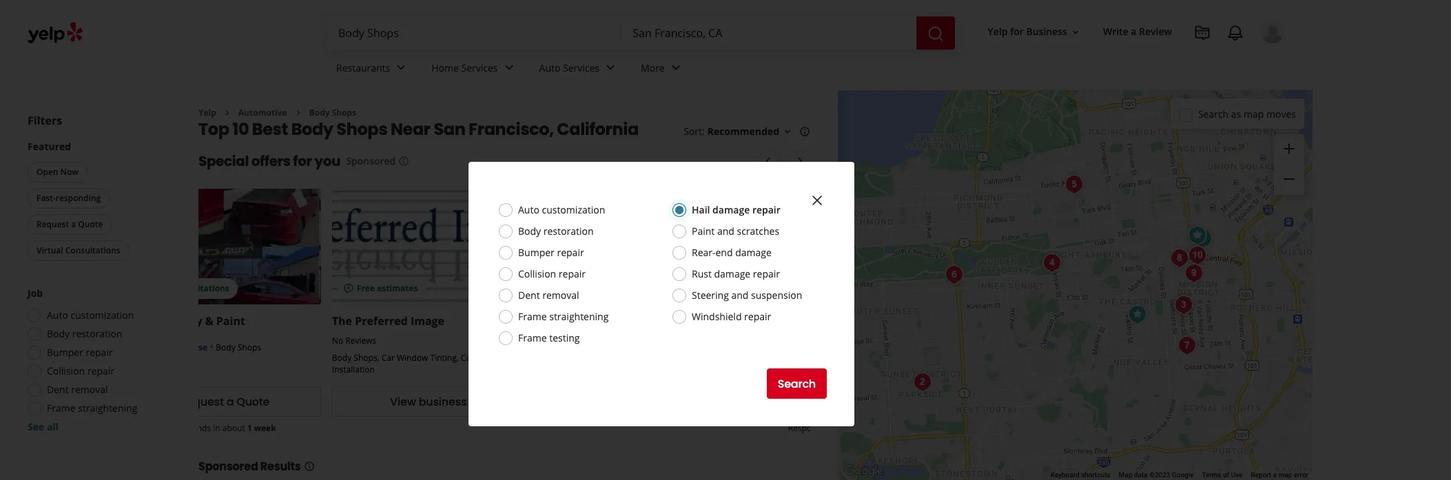 Task type: vqa. For each thing, say whether or not it's contained in the screenshot.
the Show more activity button on the top of page
no



Task type: describe. For each thing, give the bounding box(es) containing it.
responds for responds in about 1 week
[[173, 423, 211, 434]]

report a map error
[[1251, 471, 1309, 479]]

keyboard shortcuts
[[1051, 471, 1111, 479]]

write a review
[[1103, 25, 1172, 38]]

services for auto services
[[563, 61, 600, 74]]

data
[[1134, 471, 1148, 479]]

16 free estimates v2 image for carstar auto world collision
[[547, 283, 558, 294]]

sort:
[[684, 125, 705, 138]]

home services
[[432, 61, 498, 74]]

rust damage repair
[[692, 267, 780, 280]]

scratches
[[737, 225, 779, 238]]

write a review link
[[1098, 20, 1178, 44]]

sponsored results
[[198, 459, 301, 475]]

stan carlsen body shop image
[[1038, 249, 1066, 277]]

1 vertical spatial frame
[[518, 331, 547, 345]]

view
[[390, 394, 416, 410]]

virtual consultations button
[[28, 240, 129, 261]]

automotive
[[238, 107, 287, 119]]

search as map moves
[[1198, 107, 1296, 120]]

24 chevron down v2 image
[[393, 60, 409, 76]]

reviews
[[345, 335, 376, 347]]

0 horizontal spatial straightening
[[78, 402, 137, 415]]

preferred
[[355, 314, 408, 329]]

error
[[1294, 471, 1309, 479]]

license
[[176, 342, 207, 354]]

soma collision repair image
[[1189, 225, 1217, 253]]

top
[[198, 118, 229, 141]]

previous image
[[760, 153, 777, 170]]

search for search
[[778, 376, 816, 392]]

window
[[397, 352, 428, 364]]

open now button
[[28, 162, 88, 183]]

dent removal inside search 'dialog'
[[518, 289, 579, 302]]

0 vertical spatial body shops
[[309, 107, 356, 119]]

map data ©2023 google
[[1119, 471, 1194, 479]]

free estimates link for request
[[740, 189, 933, 305]]

you
[[315, 152, 341, 171]]

terms
[[1202, 471, 1221, 479]]

1 vertical spatial collision repair
[[47, 365, 114, 378]]

1 vertical spatial collision
[[653, 314, 700, 329]]

request inside body shops request a quote
[[791, 394, 835, 410]]

west wind automotive image
[[1166, 245, 1193, 272]]

request for the leftmost the request a quote button
[[37, 218, 69, 230]]

verified license
[[142, 342, 207, 354]]

1 car from the left
[[382, 352, 395, 364]]

report a map error link
[[1251, 471, 1309, 479]]

terms of use link
[[1202, 471, 1243, 479]]

featured
[[28, 140, 71, 153]]

testing
[[549, 331, 580, 345]]

free consultations link
[[128, 189, 321, 305]]

search image
[[927, 25, 944, 42]]

yelp for yelp link
[[198, 107, 216, 119]]

keyboard shortcuts button
[[1051, 471, 1111, 480]]

projects image
[[1194, 25, 1211, 41]]

business categories element
[[325, 50, 1285, 90]]

fast-
[[37, 192, 56, 204]]

restaurants
[[336, 61, 390, 74]]

for inside button
[[1010, 25, 1024, 38]]

week
[[254, 423, 276, 434]]

1 horizontal spatial request a quote button
[[128, 387, 321, 417]]

zoom out image
[[1281, 171, 1298, 188]]

ld auto body & paint
[[128, 314, 245, 329]]

customization inside search 'dialog'
[[542, 203, 605, 216]]

now
[[60, 166, 79, 178]]

body shops link
[[309, 107, 356, 119]]

sponsored for sponsored
[[346, 155, 396, 168]]

the
[[332, 314, 352, 329]]

parkside paint & body shop image
[[909, 369, 936, 396]]

frame testing
[[518, 331, 580, 345]]

2 horizontal spatial request a quote button
[[740, 387, 933, 417]]

search for search as map moves
[[1198, 107, 1229, 120]]

removal inside search 'dialog'
[[542, 289, 579, 302]]

request for middle the request a quote button
[[180, 394, 224, 410]]

rear-end damage
[[692, 246, 772, 259]]

offers
[[251, 152, 290, 171]]

pacific collision care image
[[1173, 332, 1201, 360]]

best
[[252, 118, 288, 141]]

domport auto body image
[[1180, 260, 1208, 287]]

24 chevron down v2 image for auto services
[[602, 60, 619, 76]]

frame straightening inside search 'dialog'
[[518, 310, 609, 323]]

bumper inside search 'dialog'
[[518, 246, 555, 259]]

1 vertical spatial bumper repair
[[47, 346, 113, 359]]

ld
[[128, 314, 143, 329]]

a inside body shops request a quote
[[838, 394, 845, 410]]

1 vertical spatial damage
[[735, 246, 772, 259]]

©2023
[[1149, 471, 1170, 479]]

1 vertical spatial customization
[[71, 309, 134, 322]]

free estimates for request
[[765, 283, 826, 295]]

see
[[28, 420, 44, 433]]

auto inside search 'dialog'
[[518, 203, 539, 216]]

services for home services
[[461, 61, 498, 74]]

search button
[[767, 369, 827, 399]]

close image
[[809, 192, 826, 209]]

world
[[617, 314, 650, 329]]

auto customization inside search 'dialog'
[[518, 203, 605, 216]]

stan carlsen body shop image
[[1038, 249, 1066, 277]]

responds in about
[[788, 423, 862, 434]]

end
[[716, 246, 733, 259]]

quote inside body shops request a quote
[[848, 394, 881, 410]]

results
[[260, 459, 301, 475]]

2 car from the left
[[461, 352, 474, 364]]

the grateful dent image
[[1124, 301, 1151, 329]]

installation
[[332, 364, 375, 376]]

1
[[247, 423, 252, 434]]

fast-responding
[[37, 192, 101, 204]]

1 vertical spatial paint
[[216, 314, 245, 329]]

german auto body
[[740, 314, 844, 329]]

request a quote for the leftmost the request a quote button
[[37, 218, 103, 230]]

shortcuts
[[1081, 471, 1111, 479]]

0 vertical spatial frame
[[518, 310, 547, 323]]

avenue body shop image
[[1184, 242, 1211, 269]]

16 chevron down v2 image
[[1070, 27, 1081, 38]]

steering and suspension
[[692, 289, 802, 302]]

quote for middle the request a quote button
[[237, 394, 270, 410]]

california
[[557, 118, 639, 141]]

home
[[432, 61, 459, 74]]

carstar auto world collision
[[536, 314, 700, 329]]

free inside free consultations link
[[153, 283, 171, 295]]

report
[[1251, 471, 1272, 479]]

image
[[411, 314, 445, 329]]

filters
[[28, 113, 62, 128]]

24 chevron down v2 image for home services
[[501, 60, 517, 76]]

a up responds in about 1 week
[[226, 394, 234, 410]]

0 horizontal spatial restoration
[[72, 327, 122, 340]]

carstar auto world collision link
[[536, 314, 700, 329]]

open now
[[37, 166, 79, 178]]

auto services link
[[528, 50, 630, 90]]

shops right license
[[238, 342, 261, 354]]

1 horizontal spatial 16 info v2 image
[[398, 156, 409, 167]]

virtual
[[37, 245, 63, 256]]

1 vertical spatial body restoration
[[47, 327, 122, 340]]

will's auto body shop image
[[1060, 171, 1088, 198]]

0 horizontal spatial body shops
[[216, 342, 261, 354]]

windshield
[[692, 310, 742, 323]]

dent inside search 'dialog'
[[518, 289, 540, 302]]

body inside the preferred image no reviews body shops, car window tinting, car stereo installation
[[332, 352, 352, 364]]

german
[[740, 314, 784, 329]]

yelp for business button
[[982, 20, 1087, 44]]

view business
[[390, 394, 467, 410]]

1 vertical spatial 16 info v2 image
[[304, 461, 315, 472]]

16 info v2 image
[[799, 126, 810, 137]]

1 vertical spatial bumper
[[47, 346, 83, 359]]

verified license button
[[142, 341, 207, 354]]

a right report
[[1273, 471, 1277, 479]]

the preferred image link
[[332, 314, 445, 329]]

rear-
[[692, 246, 716, 259]]

free estimates for image
[[357, 283, 418, 295]]

consultations
[[65, 245, 120, 256]]

16 chevron right v2 image
[[222, 107, 233, 118]]

about for responds in about 1 week
[[222, 423, 245, 434]]

estimates for image
[[377, 283, 418, 295]]

1 vertical spatial for
[[293, 152, 312, 171]]



Task type: locate. For each thing, give the bounding box(es) containing it.
see all button
[[28, 420, 59, 433]]

quote up 1 at the left bottom of the page
[[237, 394, 270, 410]]

1 horizontal spatial free estimates link
[[536, 189, 729, 305]]

next image
[[792, 153, 809, 170]]

0 horizontal spatial paint
[[216, 314, 245, 329]]

sponsored for sponsored results
[[198, 459, 258, 475]]

1 vertical spatial request a quote
[[180, 394, 270, 410]]

2 horizontal spatial quote
[[848, 394, 881, 410]]

yelp inside button
[[988, 25, 1008, 38]]

straightening
[[549, 310, 609, 323], [78, 402, 137, 415]]

&
[[205, 314, 213, 329]]

hail
[[692, 203, 710, 216]]

1 vertical spatial removal
[[71, 383, 108, 396]]

for left the business
[[1010, 25, 1024, 38]]

2 horizontal spatial request
[[791, 394, 835, 410]]

1 horizontal spatial body shops
[[309, 107, 356, 119]]

1 horizontal spatial services
[[563, 61, 600, 74]]

0 horizontal spatial services
[[461, 61, 498, 74]]

special
[[198, 152, 249, 171]]

collision right world
[[653, 314, 700, 329]]

free up german
[[765, 283, 783, 295]]

0 vertical spatial damage
[[713, 203, 750, 216]]

1 horizontal spatial about
[[837, 423, 860, 434]]

responds for responds in about
[[788, 423, 826, 434]]

ld auto body & paint link
[[128, 314, 245, 329]]

use
[[1231, 471, 1243, 479]]

quote for the leftmost the request a quote button
[[78, 218, 103, 230]]

san
[[434, 118, 465, 141]]

shops inside body shops request a quote
[[761, 355, 785, 367]]

request a quote button down fast-responding button
[[28, 214, 112, 235]]

16 chevron right v2 image
[[293, 107, 304, 118]]

responds in about 1 week
[[173, 423, 276, 434]]

0 horizontal spatial car
[[382, 352, 395, 364]]

avenue body shop image
[[1184, 242, 1211, 269]]

damage up the paint and scratches
[[713, 203, 750, 216]]

top 10 best body shops near san francisco, california
[[198, 118, 639, 141]]

request inside featured group
[[37, 218, 69, 230]]

frame straightening
[[518, 310, 609, 323], [47, 402, 137, 415]]

free estimates up the carstar auto world collision link
[[561, 283, 622, 295]]

2 vertical spatial frame
[[47, 402, 76, 415]]

job
[[28, 287, 43, 300]]

collision
[[518, 267, 556, 280], [653, 314, 700, 329], [47, 365, 85, 378]]

google image
[[841, 462, 887, 480]]

body inside body shops request a quote
[[740, 355, 759, 367]]

0 horizontal spatial sponsored
[[198, 459, 258, 475]]

1 vertical spatial auto customization
[[47, 309, 134, 322]]

and for steering
[[731, 289, 749, 302]]

quote inside featured group
[[78, 218, 103, 230]]

0 horizontal spatial 16 free estimates v2 image
[[547, 283, 558, 294]]

paint inside search 'dialog'
[[692, 225, 715, 238]]

car left stereo in the bottom left of the page
[[461, 352, 474, 364]]

and
[[717, 225, 734, 238], [731, 289, 749, 302]]

search
[[1198, 107, 1229, 120], [778, 376, 816, 392]]

0 horizontal spatial in
[[213, 423, 220, 434]]

1 services from the left
[[461, 61, 498, 74]]

services right home
[[461, 61, 498, 74]]

1 vertical spatial body shops
[[216, 342, 261, 354]]

auto inside business categories element
[[539, 61, 561, 74]]

in down body shops request a quote
[[828, 423, 835, 434]]

1 horizontal spatial restoration
[[544, 225, 594, 238]]

notifications image
[[1227, 25, 1244, 41]]

frame up frame testing
[[518, 310, 547, 323]]

featured group
[[25, 140, 171, 264]]

1 horizontal spatial estimates
[[581, 283, 622, 295]]

request up virtual
[[37, 218, 69, 230]]

all
[[47, 420, 59, 433]]

3 free estimates from the left
[[765, 283, 826, 295]]

2 horizontal spatial estimates
[[785, 283, 826, 295]]

shops up search button
[[761, 355, 785, 367]]

in
[[213, 423, 220, 434], [828, 423, 835, 434]]

10
[[232, 118, 249, 141]]

1 horizontal spatial removal
[[542, 289, 579, 302]]

map
[[1119, 471, 1132, 479]]

group
[[1274, 134, 1304, 195]]

in left 1 at the left bottom of the page
[[213, 423, 220, 434]]

request
[[37, 218, 69, 230], [180, 394, 224, 410], [791, 394, 835, 410]]

16 info v2 image
[[398, 156, 409, 167], [304, 461, 315, 472]]

4.3 star rating image
[[536, 336, 610, 350]]

option group
[[23, 287, 171, 434]]

1 horizontal spatial for
[[1010, 25, 1024, 38]]

straightening inside search 'dialog'
[[549, 310, 609, 323]]

0 horizontal spatial 16 info v2 image
[[304, 461, 315, 472]]

24 chevron down v2 image right 'more'
[[668, 60, 684, 76]]

about for responds in about
[[837, 423, 860, 434]]

for
[[1010, 25, 1024, 38], [293, 152, 312, 171]]

search left the as
[[1198, 107, 1229, 120]]

1 horizontal spatial dent removal
[[518, 289, 579, 302]]

a up responds in about
[[838, 394, 845, 410]]

request a quote inside featured group
[[37, 218, 103, 230]]

free
[[153, 283, 171, 295], [357, 283, 375, 295], [561, 283, 579, 295], [765, 283, 783, 295]]

free for carstar auto world collision
[[561, 283, 579, 295]]

0 vertical spatial yelp
[[988, 25, 1008, 38]]

1 vertical spatial dent
[[47, 383, 69, 396]]

0 horizontal spatial free estimates link
[[332, 189, 525, 305]]

24 chevron down v2 image for more
[[668, 60, 684, 76]]

1 free estimates from the left
[[357, 283, 418, 295]]

restaurants link
[[325, 50, 421, 90]]

0 horizontal spatial dent removal
[[47, 383, 108, 396]]

home services link
[[421, 50, 528, 90]]

1 horizontal spatial request
[[180, 394, 224, 410]]

1 in from the left
[[213, 423, 220, 434]]

1 estimates from the left
[[377, 283, 418, 295]]

0 horizontal spatial free estimates
[[357, 283, 418, 295]]

stereo
[[476, 352, 501, 364]]

bumper repair inside search 'dialog'
[[518, 246, 584, 259]]

1 horizontal spatial paint
[[692, 225, 715, 238]]

1 horizontal spatial straightening
[[549, 310, 609, 323]]

1 horizontal spatial 24 chevron down v2 image
[[602, 60, 619, 76]]

0 vertical spatial collision repair
[[518, 267, 586, 280]]

dent removal
[[518, 289, 579, 302], [47, 383, 108, 396]]

0 vertical spatial dent
[[518, 289, 540, 302]]

None search field
[[327, 17, 958, 50]]

free consultations
[[153, 283, 229, 295]]

0 horizontal spatial yelp
[[198, 107, 216, 119]]

collision repair up 'carstar'
[[518, 267, 586, 280]]

hail damage repair
[[692, 203, 781, 216]]

carstar sunset auto reconstruction image
[[940, 261, 968, 289]]

damage
[[713, 203, 750, 216], [735, 246, 772, 259], [714, 267, 751, 280]]

of
[[1223, 471, 1229, 479]]

free right 16 free estimates v2 image
[[357, 283, 375, 295]]

shops up you
[[336, 118, 387, 141]]

paint and scratches
[[692, 225, 779, 238]]

frame straightening up all
[[47, 402, 137, 415]]

1 vertical spatial map
[[1279, 471, 1292, 479]]

zoom in image
[[1281, 140, 1298, 157]]

16 free estimates v2 image up 'carstar'
[[547, 283, 558, 294]]

request a quote up responds in about 1 week
[[180, 394, 270, 410]]

0 horizontal spatial auto customization
[[47, 309, 134, 322]]

responds
[[173, 423, 211, 434], [788, 423, 826, 434]]

consumer auto body repair image
[[1170, 291, 1197, 319]]

0 horizontal spatial customization
[[71, 309, 134, 322]]

body shops right 16 chevron right v2 image
[[309, 107, 356, 119]]

0 horizontal spatial bumper repair
[[47, 346, 113, 359]]

16 free estimates v2 image
[[547, 283, 558, 294], [751, 283, 762, 294]]

near
[[391, 118, 430, 141]]

option group containing job
[[23, 287, 171, 434]]

estimates up german auto body
[[785, 283, 826, 295]]

a down fast-responding button
[[71, 218, 76, 230]]

0 vertical spatial request a quote
[[37, 218, 103, 230]]

special offers for you
[[198, 152, 341, 171]]

1 horizontal spatial dent
[[518, 289, 540, 302]]

16 free estimates v2 image for german auto body
[[751, 283, 762, 294]]

estimates
[[377, 283, 418, 295], [581, 283, 622, 295], [785, 283, 826, 295]]

24 chevron down v2 image right home services
[[501, 60, 517, 76]]

keyboard
[[1051, 471, 1080, 479]]

1 about from the left
[[222, 423, 245, 434]]

map for moves
[[1244, 107, 1264, 120]]

1 horizontal spatial responds
[[788, 423, 826, 434]]

a inside write a review link
[[1131, 25, 1137, 38]]

view business link
[[332, 387, 525, 417]]

consumer auto body repair image
[[1170, 291, 1197, 319]]

0 vertical spatial sponsored
[[346, 155, 396, 168]]

tinting,
[[430, 352, 459, 364]]

0 horizontal spatial request a quote
[[37, 218, 103, 230]]

0 horizontal spatial for
[[293, 152, 312, 171]]

car
[[382, 352, 395, 364], [461, 352, 474, 364]]

24 chevron down v2 image inside auto services link
[[602, 60, 619, 76]]

and down the rust damage repair
[[731, 289, 749, 302]]

2 in from the left
[[828, 423, 835, 434]]

0 vertical spatial and
[[717, 225, 734, 238]]

a inside featured group
[[71, 218, 76, 230]]

request a quote down fast-responding button
[[37, 218, 103, 230]]

damage for rust
[[714, 267, 751, 280]]

free estimates up german auto body
[[765, 283, 826, 295]]

quote up responds in about
[[848, 394, 881, 410]]

business
[[419, 394, 467, 410]]

1 vertical spatial straightening
[[78, 402, 137, 415]]

yelp left 16 chevron right v2 icon
[[198, 107, 216, 119]]

request up responds in about 1 week
[[180, 394, 224, 410]]

auto services
[[539, 61, 600, 74]]

paint right &
[[216, 314, 245, 329]]

3 free from the left
[[561, 283, 579, 295]]

map region
[[788, 0, 1317, 480]]

shops right 16 chevron right v2 image
[[332, 107, 356, 119]]

about left 1 at the left bottom of the page
[[222, 423, 245, 434]]

search dialog
[[0, 0, 1451, 480]]

restoration inside search 'dialog'
[[544, 225, 594, 238]]

map for error
[[1279, 471, 1292, 479]]

estimates for request
[[785, 283, 826, 295]]

1 horizontal spatial in
[[828, 423, 835, 434]]

damage for hail
[[713, 203, 750, 216]]

0 vertical spatial auto customization
[[518, 203, 605, 216]]

2 24 chevron down v2 image from the left
[[602, 60, 619, 76]]

services up the california
[[563, 61, 600, 74]]

2 16 free estimates v2 image from the left
[[751, 283, 762, 294]]

estimates up 'the preferred image' link
[[377, 283, 418, 295]]

2 free estimates link from the left
[[536, 189, 729, 305]]

2 estimates from the left
[[581, 283, 622, 295]]

the preferred image no reviews body shops, car window tinting, car stereo installation
[[332, 314, 501, 376]]

damage down rear-end damage
[[714, 267, 751, 280]]

2 vertical spatial damage
[[714, 267, 751, 280]]

more
[[641, 61, 665, 74]]

responds left 1 at the left bottom of the page
[[173, 423, 211, 434]]

collision up 'carstar'
[[518, 267, 556, 280]]

1 free from the left
[[153, 283, 171, 295]]

16 free estimates v2 image
[[343, 283, 354, 294]]

map right the as
[[1244, 107, 1264, 120]]

fast-responding button
[[28, 188, 110, 209]]

2 services from the left
[[563, 61, 600, 74]]

in for responds in about 1 week
[[213, 423, 220, 434]]

1 horizontal spatial collision
[[518, 267, 556, 280]]

0 horizontal spatial estimates
[[377, 283, 418, 295]]

write
[[1103, 25, 1129, 38]]

terms of use
[[1202, 471, 1243, 479]]

1 16 free estimates v2 image from the left
[[547, 283, 558, 294]]

16 info v2 image right results
[[304, 461, 315, 472]]

1 horizontal spatial body restoration
[[518, 225, 594, 238]]

0 vertical spatial body restoration
[[518, 225, 594, 238]]

0 vertical spatial removal
[[542, 289, 579, 302]]

for left you
[[293, 152, 312, 171]]

1 horizontal spatial bumper repair
[[518, 246, 584, 259]]

yelp left the business
[[988, 25, 1008, 38]]

body shops request a quote
[[740, 355, 881, 410]]

and up end
[[717, 225, 734, 238]]

european collision center image
[[1184, 222, 1211, 249]]

suspension
[[751, 289, 802, 302]]

free up 'carstar'
[[561, 283, 579, 295]]

yelp for business
[[988, 25, 1067, 38]]

collision repair up all
[[47, 365, 114, 378]]

in for responds in about
[[828, 423, 835, 434]]

0 vertical spatial bumper repair
[[518, 246, 584, 259]]

map left error
[[1279, 471, 1292, 479]]

body inside search 'dialog'
[[518, 225, 541, 238]]

0 vertical spatial customization
[[542, 203, 605, 216]]

frame left testing
[[518, 331, 547, 345]]

1 horizontal spatial map
[[1279, 471, 1292, 479]]

see all
[[28, 420, 59, 433]]

1 horizontal spatial bumper
[[518, 246, 555, 259]]

0 vertical spatial map
[[1244, 107, 1264, 120]]

request a quote
[[37, 218, 103, 230], [180, 394, 270, 410]]

24 chevron down v2 image inside the more link
[[668, 60, 684, 76]]

2 responds from the left
[[788, 423, 826, 434]]

0 horizontal spatial request a quote button
[[28, 214, 112, 235]]

free for german auto body
[[765, 283, 783, 295]]

request a quote button up responds in about 1 week
[[128, 387, 321, 417]]

24 chevron down v2 image right auto services
[[602, 60, 619, 76]]

3 estimates from the left
[[785, 283, 826, 295]]

3 24 chevron down v2 image from the left
[[668, 60, 684, 76]]

car right shops,
[[382, 352, 395, 364]]

0 horizontal spatial map
[[1244, 107, 1264, 120]]

1 horizontal spatial customization
[[542, 203, 605, 216]]

frame up all
[[47, 402, 76, 415]]

0 vertical spatial straightening
[[549, 310, 609, 323]]

0 horizontal spatial dent
[[47, 383, 69, 396]]

1 horizontal spatial quote
[[237, 394, 270, 410]]

24 chevron down v2 image
[[501, 60, 517, 76], [602, 60, 619, 76], [668, 60, 684, 76]]

paint up rear-
[[692, 225, 715, 238]]

0 vertical spatial bumper
[[518, 246, 555, 259]]

1 24 chevron down v2 image from the left
[[501, 60, 517, 76]]

dent up all
[[47, 383, 69, 396]]

1 horizontal spatial 16 free estimates v2 image
[[751, 283, 762, 294]]

16 free estimates v2 image down the rust damage repair
[[751, 283, 762, 294]]

business
[[1026, 25, 1067, 38]]

3 free estimates link from the left
[[740, 189, 933, 305]]

0 vertical spatial collision
[[518, 267, 556, 280]]

search inside button
[[778, 376, 816, 392]]

1 horizontal spatial free estimates
[[561, 283, 622, 295]]

0 horizontal spatial frame straightening
[[47, 402, 137, 415]]

open
[[37, 166, 58, 178]]

request a quote button up responds in about
[[740, 387, 933, 417]]

0 horizontal spatial responds
[[173, 423, 211, 434]]

free for the preferred image
[[357, 283, 375, 295]]

request up responds in about
[[791, 394, 835, 410]]

review
[[1139, 25, 1172, 38]]

dent removal up all
[[47, 383, 108, 396]]

1 horizontal spatial car
[[461, 352, 474, 364]]

2 about from the left
[[837, 423, 860, 434]]

1 horizontal spatial frame straightening
[[518, 310, 609, 323]]

damage down scratches
[[735, 246, 772, 259]]

0 horizontal spatial search
[[778, 376, 816, 392]]

responds down search button
[[788, 423, 826, 434]]

auto
[[539, 61, 561, 74], [518, 203, 539, 216], [47, 309, 68, 322], [145, 314, 172, 329], [588, 314, 614, 329], [787, 314, 813, 329]]

collision inside search 'dialog'
[[518, 267, 556, 280]]

0 horizontal spatial removal
[[71, 383, 108, 396]]

free left consultations
[[153, 283, 171, 295]]

0 vertical spatial dent removal
[[518, 289, 579, 302]]

1 vertical spatial and
[[731, 289, 749, 302]]

bumper
[[518, 246, 555, 259], [47, 346, 83, 359]]

16 info v2 image down near
[[398, 156, 409, 167]]

consultations
[[173, 283, 229, 295]]

body restoration inside search 'dialog'
[[518, 225, 594, 238]]

sponsored down responds in about 1 week
[[198, 459, 258, 475]]

yelp for yelp for business
[[988, 25, 1008, 38]]

a
[[1131, 25, 1137, 38], [71, 218, 76, 230], [226, 394, 234, 410], [838, 394, 845, 410], [1273, 471, 1277, 479]]

4 free from the left
[[765, 283, 783, 295]]

request a quote for middle the request a quote button
[[180, 394, 270, 410]]

1 horizontal spatial yelp
[[988, 25, 1008, 38]]

1 responds from the left
[[173, 423, 211, 434]]

1 free estimates link from the left
[[332, 189, 525, 305]]

dent up 'carstar'
[[518, 289, 540, 302]]

2 horizontal spatial free estimates
[[765, 283, 826, 295]]

0 horizontal spatial 24 chevron down v2 image
[[501, 60, 517, 76]]

dent removal up 'carstar'
[[518, 289, 579, 302]]

free estimates link for image
[[332, 189, 525, 305]]

2 horizontal spatial free estimates link
[[740, 189, 933, 305]]

german auto body link
[[740, 314, 844, 329]]

2 free from the left
[[357, 283, 375, 295]]

0 horizontal spatial body restoration
[[47, 327, 122, 340]]

a right write
[[1131, 25, 1137, 38]]

24 chevron down v2 image inside home services link
[[501, 60, 517, 76]]

as
[[1231, 107, 1241, 120]]

user actions element
[[977, 17, 1304, 102]]

customization
[[542, 203, 605, 216], [71, 309, 134, 322]]

1 vertical spatial sponsored
[[198, 459, 258, 475]]

rust
[[692, 267, 712, 280]]

body shops right license
[[216, 342, 261, 354]]

and for paint
[[717, 225, 734, 238]]

estimates up the carstar auto world collision link
[[581, 283, 622, 295]]

sponsored right you
[[346, 155, 396, 168]]

free estimates up 'the preferred image' link
[[357, 283, 418, 295]]

2 vertical spatial collision
[[47, 365, 85, 378]]

frame straightening up testing
[[518, 310, 609, 323]]

2 free estimates from the left
[[561, 283, 622, 295]]

services
[[461, 61, 498, 74], [563, 61, 600, 74]]

collision repair inside search 'dialog'
[[518, 267, 586, 280]]

quote up the consultations
[[78, 218, 103, 230]]

about up google image
[[837, 423, 860, 434]]

collision up all
[[47, 365, 85, 378]]

search up responds in about
[[778, 376, 816, 392]]



